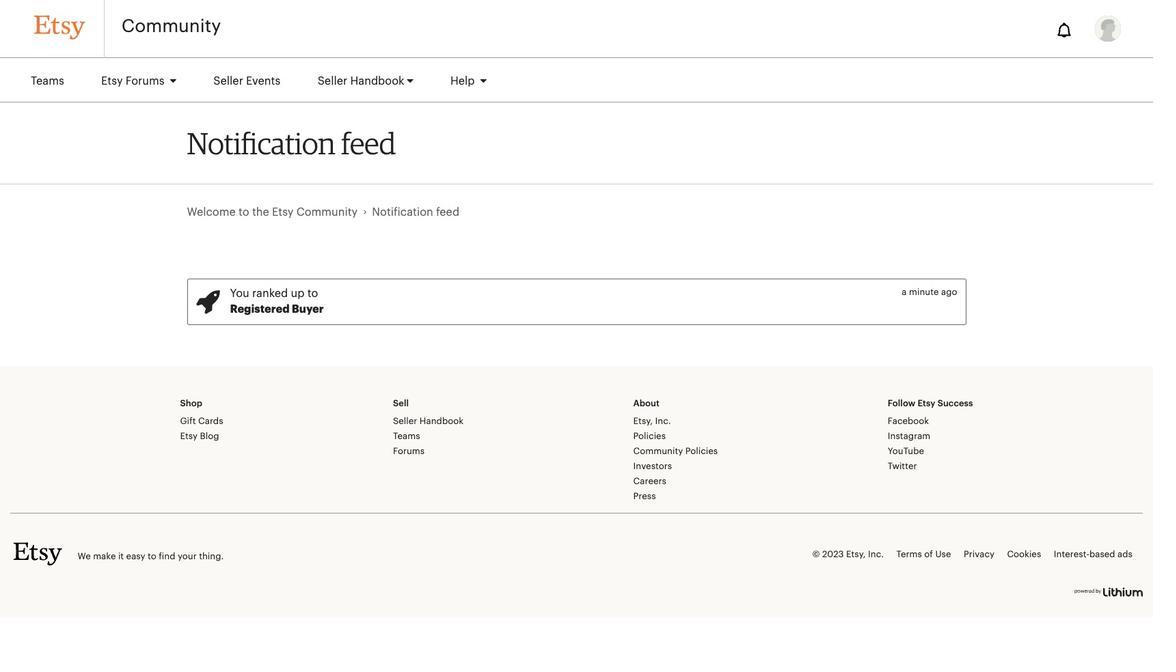 Task type: vqa. For each thing, say whether or not it's contained in the screenshot.
the topmost WHO
no



Task type: describe. For each thing, give the bounding box(es) containing it.
seller for seller handbook
[[318, 76, 347, 87]]

etsy, inc. link
[[633, 417, 671, 426]]

menu bar containing teams
[[14, 58, 1136, 102]]

902rn3up97p53wgh image
[[1095, 16, 1121, 42]]

gift cards etsy blog
[[180, 417, 223, 441]]

seller inside seller handbook teams forums
[[393, 417, 417, 426]]

welcome to the etsy community link
[[187, 207, 358, 218]]

events
[[246, 76, 281, 87]]

up
[[291, 288, 305, 299]]

cookies
[[1007, 550, 1041, 559]]

gift
[[180, 417, 196, 426]]

easy
[[126, 553, 145, 561]]

investors link
[[633, 462, 672, 471]]

press
[[633, 492, 656, 501]]

0 horizontal spatial to
[[148, 553, 156, 561]]

seller events
[[213, 76, 281, 87]]

follow
[[888, 399, 916, 408]]

teams inside seller handbook teams forums
[[393, 432, 420, 441]]

policies link
[[633, 432, 666, 441]]

sell
[[393, 399, 409, 408]]

careers link
[[633, 477, 666, 486]]

make
[[93, 553, 116, 561]]

a minute ago
[[902, 288, 957, 297]]

etsy inside gift cards etsy blog
[[180, 432, 198, 441]]

cookies link
[[1007, 550, 1041, 559]]

©
[[812, 550, 820, 559]]

it
[[118, 553, 124, 561]]

1 vertical spatial feed
[[436, 207, 459, 218]]

you ranked up to registered buyer
[[230, 288, 324, 315]]

1 vertical spatial inc.
[[868, 550, 884, 559]]

minute
[[909, 288, 939, 297]]

teams inside menu bar
[[31, 76, 64, 87]]

you
[[230, 288, 249, 299]]

0 vertical spatial feed
[[341, 131, 396, 161]]

© 2023 etsy, inc.
[[812, 550, 884, 559]]

about
[[633, 399, 660, 408]]

gift cards link
[[180, 417, 223, 426]]

etsy, inside etsy, inc. policies community policies investors careers press
[[633, 417, 653, 426]]

instagram link
[[888, 432, 931, 441]]

handbook for seller handbook teams forums
[[420, 417, 464, 426]]

forums inside seller handbook teams forums
[[393, 447, 425, 456]]

1 vertical spatial notification
[[372, 207, 433, 218]]

1 vertical spatial seller handbook link
[[393, 417, 464, 426]]

ago
[[941, 288, 957, 297]]

shop
[[180, 399, 202, 408]]

interest-based ads
[[1054, 550, 1133, 559]]

etsy blog link
[[180, 432, 219, 441]]

1 vertical spatial policies
[[686, 447, 718, 456]]

0 horizontal spatial notification
[[187, 131, 335, 161]]

0 vertical spatial notification feed
[[187, 131, 396, 161]]

0 vertical spatial teams link
[[14, 69, 81, 94]]

seller events link
[[196, 69, 298, 94]]

we
[[78, 553, 91, 561]]



Task type: locate. For each thing, give the bounding box(es) containing it.
to right up
[[307, 288, 318, 299]]

community policies link
[[633, 447, 718, 456]]

notification feed
[[187, 131, 396, 161], [372, 207, 459, 218]]

investors
[[633, 462, 672, 471]]

your
[[178, 553, 197, 561]]

0 horizontal spatial community
[[122, 17, 221, 35]]

0 vertical spatial inc.
[[655, 417, 671, 426]]

help link
[[433, 69, 504, 94]]

facebook instagram youtube twitter
[[888, 417, 931, 471]]

0 horizontal spatial policies
[[633, 432, 666, 441]]

follow etsy success
[[888, 399, 973, 408]]

careers
[[633, 477, 666, 486]]

2 horizontal spatial community
[[633, 447, 683, 456]]

community up investors
[[633, 447, 683, 456]]

seller
[[213, 76, 243, 87], [318, 76, 347, 87], [393, 417, 417, 426]]

2 horizontal spatial seller
[[393, 417, 417, 426]]

seller handbook teams forums
[[393, 417, 464, 456]]

community inside etsy, inc. policies community policies investors careers press
[[633, 447, 683, 456]]

to left find
[[148, 553, 156, 561]]

etsy forums
[[101, 76, 167, 87]]

0 vertical spatial notification
[[187, 131, 335, 161]]

1 vertical spatial to
[[307, 288, 318, 299]]

ranked
[[252, 288, 288, 299]]

etsy,
[[633, 417, 653, 426], [846, 550, 866, 559]]

1 horizontal spatial community
[[297, 207, 358, 218]]

seller handbook link inside menu bar
[[301, 69, 430, 94]]

facebook
[[888, 417, 929, 426]]

1 horizontal spatial feed
[[436, 207, 459, 218]]

0 horizontal spatial handbook
[[350, 76, 404, 87]]

seller handbook
[[318, 76, 404, 87]]

blog
[[200, 432, 219, 441]]

etsy forums link
[[84, 69, 193, 94]]

cards
[[198, 417, 223, 426]]

buyer
[[292, 304, 324, 315]]

ads
[[1118, 550, 1133, 559]]

0 vertical spatial teams
[[31, 76, 64, 87]]

based
[[1090, 550, 1115, 559]]

interest-
[[1054, 550, 1090, 559]]

success
[[938, 399, 973, 408]]

interest-based ads link
[[1054, 550, 1133, 559]]

0 vertical spatial handbook
[[350, 76, 404, 87]]

community right the
[[297, 207, 358, 218]]

0 horizontal spatial feed
[[341, 131, 396, 161]]

inc. up policies link
[[655, 417, 671, 426]]

handbook for seller handbook
[[350, 76, 404, 87]]

2 vertical spatial to
[[148, 553, 156, 561]]

welcome to the etsy community
[[187, 207, 358, 218]]

community
[[122, 17, 221, 35], [297, 207, 358, 218], [633, 447, 683, 456]]

inc.
[[655, 417, 671, 426], [868, 550, 884, 559]]

etsy, up policies link
[[633, 417, 653, 426]]

terms of use
[[897, 550, 951, 559]]

teams
[[31, 76, 64, 87], [393, 432, 420, 441]]

1 vertical spatial teams
[[393, 432, 420, 441]]

0 horizontal spatial etsy,
[[633, 417, 653, 426]]

handbook inside menu bar
[[350, 76, 404, 87]]

handbook
[[350, 76, 404, 87], [420, 417, 464, 426]]

1 horizontal spatial notification
[[372, 207, 433, 218]]

0 horizontal spatial teams
[[31, 76, 64, 87]]

0 vertical spatial etsy,
[[633, 417, 653, 426]]

0 vertical spatial to
[[239, 207, 249, 218]]

1 horizontal spatial teams link
[[393, 432, 420, 441]]

forums down sell
[[393, 447, 425, 456]]

1 horizontal spatial forums
[[393, 447, 425, 456]]

1 vertical spatial forums
[[393, 447, 425, 456]]

0 vertical spatial forums
[[126, 76, 164, 87]]

twitter link
[[888, 462, 917, 471]]

community link
[[122, 17, 221, 35]]

2023
[[822, 550, 844, 559]]

seller for seller events
[[213, 76, 243, 87]]

list
[[187, 185, 687, 241]]

0 vertical spatial community
[[122, 17, 221, 35]]

press link
[[633, 492, 656, 501]]

teams link
[[14, 69, 81, 94], [393, 432, 420, 441]]

list containing welcome to the etsy community
[[187, 185, 687, 241]]

1 vertical spatial teams link
[[393, 432, 420, 441]]

etsy, right 2023 at the right of page
[[846, 550, 866, 559]]

inc. inside etsy, inc. policies community policies investors careers press
[[655, 417, 671, 426]]

of
[[924, 550, 933, 559]]

forums inside etsy forums link
[[126, 76, 164, 87]]

policies
[[633, 432, 666, 441], [686, 447, 718, 456]]

a
[[902, 288, 907, 297]]

0 horizontal spatial seller
[[213, 76, 243, 87]]

2 horizontal spatial to
[[307, 288, 318, 299]]

find
[[159, 553, 175, 561]]

to inside you ranked up to registered buyer
[[307, 288, 318, 299]]

facebook link
[[888, 417, 929, 426]]

seller handbook link
[[301, 69, 430, 94], [393, 417, 464, 426]]

instagram
[[888, 432, 931, 441]]

registered buyer link
[[230, 304, 324, 315]]

etsy
[[101, 76, 123, 87], [272, 207, 294, 218], [918, 399, 936, 408], [180, 432, 198, 441]]

thing.
[[199, 553, 224, 561]]

1 horizontal spatial inc.
[[868, 550, 884, 559]]

to left the
[[239, 207, 249, 218]]

youtube
[[888, 447, 924, 456]]

the
[[252, 207, 269, 218]]

0 horizontal spatial inc.
[[655, 417, 671, 426]]

community up etsy forums link
[[122, 17, 221, 35]]

forums down community "link"
[[126, 76, 164, 87]]

twitter
[[888, 462, 917, 471]]

1 horizontal spatial policies
[[686, 447, 718, 456]]

1 vertical spatial etsy,
[[846, 550, 866, 559]]

privacy link
[[964, 550, 995, 559]]

forums
[[126, 76, 164, 87], [393, 447, 425, 456]]

welcome
[[187, 207, 236, 218]]

0 vertical spatial seller handbook link
[[301, 69, 430, 94]]

feed
[[341, 131, 396, 161], [436, 207, 459, 218]]

1 horizontal spatial teams
[[393, 432, 420, 441]]

1 vertical spatial notification feed
[[372, 207, 459, 218]]

2 vertical spatial community
[[633, 447, 683, 456]]

0 vertical spatial policies
[[633, 432, 666, 441]]

terms of use link
[[897, 550, 951, 559]]

0 horizontal spatial teams link
[[14, 69, 81, 94]]

to
[[239, 207, 249, 218], [307, 288, 318, 299], [148, 553, 156, 561]]

1 horizontal spatial etsy,
[[846, 550, 866, 559]]

privacy
[[964, 550, 995, 559]]

registered
[[230, 304, 290, 315]]

menu bar
[[14, 58, 1136, 102]]

1 horizontal spatial handbook
[[420, 417, 464, 426]]

terms
[[897, 550, 922, 559]]

etsy, inc. policies community policies investors careers press
[[633, 417, 718, 501]]

1 horizontal spatial to
[[239, 207, 249, 218]]

1 horizontal spatial seller
[[318, 76, 347, 87]]

inc. left 'terms' at the bottom right
[[868, 550, 884, 559]]

1 vertical spatial handbook
[[420, 417, 464, 426]]

use
[[936, 550, 951, 559]]

forums link
[[393, 447, 425, 456]]

handbook inside seller handbook teams forums
[[420, 417, 464, 426]]

notification
[[187, 131, 335, 161], [372, 207, 433, 218]]

we make it easy to find your thing.
[[78, 553, 224, 561]]

0 horizontal spatial forums
[[126, 76, 164, 87]]

youtube link
[[888, 447, 924, 456]]

help
[[450, 76, 478, 87]]

1 vertical spatial community
[[297, 207, 358, 218]]



